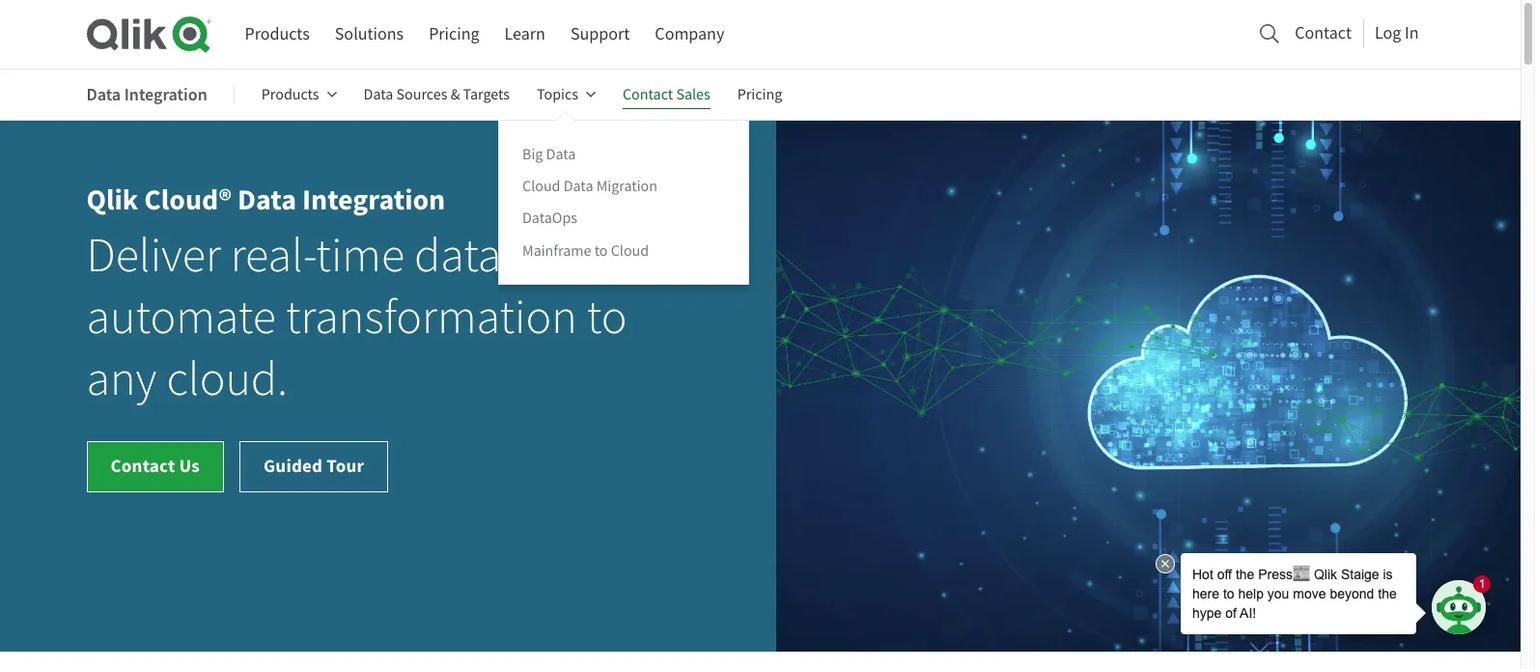Task type: vqa. For each thing, say whether or not it's contained in the screenshot.
the bottommost Pricing
yes



Task type: locate. For each thing, give the bounding box(es) containing it.
data left sources
[[364, 85, 393, 104]]

products link down solutions
[[261, 72, 337, 118]]

pricing link
[[429, 16, 479, 52], [737, 72, 782, 118]]

mainframe
[[522, 241, 591, 260]]

go to the home page. image
[[86, 15, 210, 53]]

migration
[[596, 177, 658, 196]]

0 horizontal spatial cloud
[[522, 177, 560, 196]]

contact inside qlik main element
[[1295, 22, 1352, 44]]

contact sales link
[[623, 72, 710, 118]]

&
[[451, 85, 460, 104]]

data sources & targets
[[364, 85, 510, 104]]

qlik
[[86, 181, 138, 219]]

contact for contact sales
[[623, 85, 673, 104]]

data up dataops link
[[564, 177, 593, 196]]

menu bar containing products
[[245, 16, 725, 52]]

pricing right sales
[[737, 85, 782, 104]]

cloud down big data
[[522, 177, 560, 196]]

to inside 'qlik cloud® data integration deliver real-time data and automate transformation to any cloud.'
[[587, 288, 627, 348]]

cloud
[[522, 177, 560, 196], [611, 241, 649, 260]]

0 vertical spatial cloud
[[522, 177, 560, 196]]

1 horizontal spatial integration
[[302, 181, 445, 219]]

1 vertical spatial products link
[[261, 72, 337, 118]]

integration down go to the home page. image
[[124, 83, 207, 106]]

0 horizontal spatial pricing link
[[429, 16, 479, 52]]

cloud®
[[144, 181, 232, 219]]

sources
[[396, 85, 447, 104]]

pricing inside qlik main element
[[429, 23, 479, 45]]

qlik main element
[[245, 16, 1434, 52]]

1 horizontal spatial pricing
[[737, 85, 782, 104]]

products
[[245, 23, 310, 45], [261, 85, 319, 104]]

0 vertical spatial contact
[[1295, 22, 1352, 44]]

dataops link
[[522, 208, 577, 229]]

2 horizontal spatial contact
[[1295, 22, 1352, 44]]

pricing
[[429, 23, 479, 45], [737, 85, 782, 104]]

integration inside 'qlik cloud® data integration deliver real-time data and automate transformation to any cloud.'
[[302, 181, 445, 219]]

0 horizontal spatial integration
[[124, 83, 207, 106]]

1 vertical spatial contact
[[623, 85, 673, 104]]

data integration
[[86, 83, 207, 106]]

solutions link
[[335, 16, 404, 52]]

to down mainframe to cloud
[[587, 288, 627, 348]]

log in link
[[1375, 17, 1419, 49]]

contact left us
[[111, 454, 175, 478]]

1 vertical spatial to
[[587, 288, 627, 348]]

solutions
[[335, 23, 404, 45]]

contact link
[[1295, 17, 1352, 49]]

0 vertical spatial integration
[[124, 83, 207, 106]]

contact left the log
[[1295, 22, 1352, 44]]

guided tour
[[264, 454, 364, 478]]

to
[[594, 241, 608, 260], [587, 288, 627, 348]]

1 vertical spatial integration
[[302, 181, 445, 219]]

pricing up &
[[429, 23, 479, 45]]

1 horizontal spatial cloud
[[611, 241, 649, 260]]

contact us link
[[86, 441, 224, 493]]

cloud down the migration
[[611, 241, 649, 260]]

1 vertical spatial pricing link
[[737, 72, 782, 118]]

data down go to the home page. image
[[86, 83, 121, 106]]

1 horizontal spatial contact
[[623, 85, 673, 104]]

2 vertical spatial contact
[[111, 454, 175, 478]]

menu bar inside qlik main element
[[245, 16, 725, 52]]

integration up time
[[302, 181, 445, 219]]

company link
[[655, 16, 725, 52]]

pricing link right sales
[[737, 72, 782, 118]]

pricing inside data integration menu bar
[[737, 85, 782, 104]]

0 horizontal spatial pricing
[[429, 23, 479, 45]]

any
[[86, 350, 157, 409]]

contact left sales
[[623, 85, 673, 104]]

cloud data migration link
[[522, 176, 658, 197]]

0 vertical spatial pricing
[[429, 23, 479, 45]]

1 vertical spatial products
[[261, 85, 319, 104]]

data right big
[[546, 145, 576, 164]]

guided
[[264, 454, 323, 478]]

0 horizontal spatial contact
[[111, 454, 175, 478]]

menu bar
[[245, 16, 725, 52]]

products link left solutions
[[245, 16, 310, 52]]

0 vertical spatial products
[[245, 23, 310, 45]]

0 vertical spatial to
[[594, 241, 608, 260]]

1 vertical spatial cloud
[[611, 241, 649, 260]]

integration inside menu bar
[[124, 83, 207, 106]]

automate
[[86, 288, 276, 348]]

integration
[[124, 83, 207, 106], [302, 181, 445, 219]]

pricing link up &
[[429, 16, 479, 52]]

to right mainframe
[[594, 241, 608, 260]]

data
[[86, 83, 121, 106], [364, 85, 393, 104], [546, 145, 576, 164], [564, 177, 593, 196], [238, 181, 296, 219]]

real-
[[231, 226, 316, 286]]

1 horizontal spatial pricing link
[[737, 72, 782, 118]]

topics
[[537, 85, 578, 104]]

products inside data integration menu bar
[[261, 85, 319, 104]]

contact
[[1295, 22, 1352, 44], [623, 85, 673, 104], [111, 454, 175, 478]]

support link
[[571, 16, 630, 52]]

cloud.
[[166, 350, 288, 409]]

contact inside data integration menu bar
[[623, 85, 673, 104]]

1 vertical spatial pricing
[[737, 85, 782, 104]]

data up real-
[[238, 181, 296, 219]]

products link
[[245, 16, 310, 52], [261, 72, 337, 118]]

contact for contact us
[[111, 454, 175, 478]]

and
[[511, 226, 587, 286]]



Task type: describe. For each thing, give the bounding box(es) containing it.
contact for contact
[[1295, 22, 1352, 44]]

sales
[[676, 85, 710, 104]]

qlik cloud® data integration deliver real-time data and automate transformation to any cloud.
[[86, 181, 627, 409]]

us
[[179, 454, 200, 478]]

big
[[522, 145, 543, 164]]

guided tour link
[[239, 441, 388, 493]]

company
[[655, 23, 725, 45]]

data
[[414, 226, 501, 286]]

0 vertical spatial products link
[[245, 16, 310, 52]]

deliver
[[86, 226, 221, 286]]

support
[[571, 23, 630, 45]]

in
[[1405, 22, 1419, 44]]

0 vertical spatial pricing link
[[429, 16, 479, 52]]

learn
[[505, 23, 545, 45]]

targets
[[463, 85, 510, 104]]

big data link
[[522, 144, 576, 165]]

transformation
[[286, 288, 577, 348]]

topics menu
[[498, 120, 749, 284]]

log in
[[1375, 22, 1419, 44]]

data inside 'qlik cloud® data integration deliver real-time data and automate transformation to any cloud.'
[[238, 181, 296, 219]]

mainframe to cloud link
[[522, 240, 649, 261]]

topics link
[[537, 72, 596, 118]]

time
[[316, 226, 405, 286]]

cloud data migration
[[522, 177, 658, 196]]

dataops
[[522, 209, 577, 228]]

tour
[[327, 454, 364, 478]]

data sources & targets link
[[364, 72, 510, 118]]

learn link
[[505, 16, 545, 52]]

contact sales
[[623, 85, 710, 104]]

products inside qlik main element
[[245, 23, 310, 45]]

log
[[1375, 22, 1401, 44]]

contact us
[[111, 454, 200, 478]]

to inside menu
[[594, 241, 608, 260]]

big data
[[522, 145, 576, 164]]

data integration menu bar
[[86, 72, 809, 284]]

mainframe to cloud
[[522, 241, 649, 260]]



